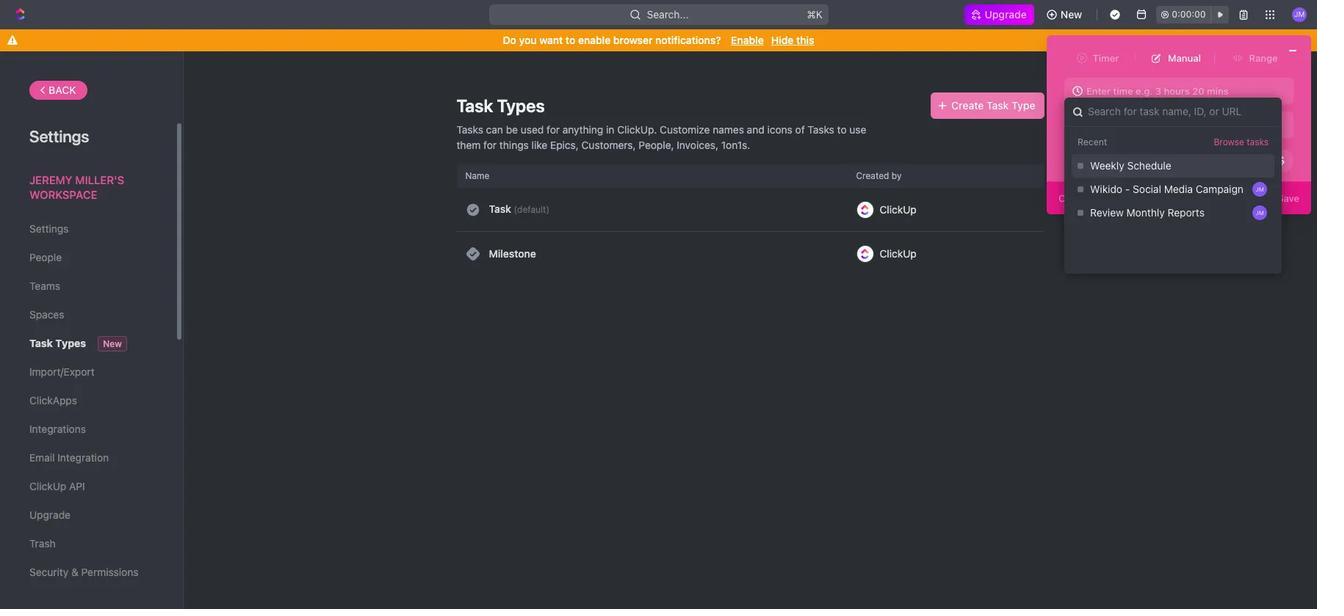 Task type: describe. For each thing, give the bounding box(es) containing it.
people,
[[639, 139, 674, 151]]

trash
[[29, 538, 56, 550]]

reports
[[1168, 207, 1205, 219]]

clickapps
[[29, 395, 77, 407]]

in
[[606, 123, 615, 136]]

new button
[[1040, 3, 1091, 26]]

when:
[[1065, 155, 1092, 166]]

1 tasks from the left
[[457, 123, 483, 136]]

back link
[[29, 81, 87, 100]]

select task...
[[1088, 119, 1145, 130]]

teams
[[29, 280, 60, 292]]

hide
[[771, 34, 794, 46]]

integrations link
[[29, 417, 146, 442]]

icons
[[768, 123, 793, 136]]

people link
[[29, 245, 146, 270]]

email
[[29, 452, 55, 464]]

jeremy
[[29, 173, 72, 187]]

jeremy miller's workspace
[[29, 173, 124, 201]]

Enter time e.g. 3 hours 20 mins text field
[[1065, 78, 1294, 104]]

-
[[1126, 183, 1130, 196]]

social
[[1133, 183, 1162, 196]]

email integration
[[29, 452, 109, 464]]

0 vertical spatial upgrade link
[[965, 4, 1035, 25]]

security
[[29, 567, 68, 579]]

of
[[796, 123, 805, 136]]

+ new task
[[1228, 119, 1279, 131]]

names
[[713, 123, 744, 136]]

types inside settings element
[[55, 337, 86, 350]]

+
[[1228, 119, 1234, 131]]

workspace
[[29, 188, 97, 201]]

trash link
[[29, 532, 146, 557]]

created by
[[856, 170, 902, 182]]

clickup for milestone
[[880, 248, 917, 260]]

1on1s.
[[721, 139, 750, 151]]

0:00:00
[[1172, 9, 1206, 20]]

name
[[466, 170, 490, 182]]

create task type button
[[931, 93, 1045, 119]]

1 vertical spatial for
[[484, 139, 497, 151]]

review monthly reports
[[1091, 207, 1205, 219]]

epics,
[[550, 139, 579, 151]]

media
[[1165, 183, 1193, 196]]

spaces link
[[29, 303, 146, 328]]

back
[[49, 84, 76, 96]]

create task type
[[952, 99, 1036, 112]]

clickapps link
[[29, 389, 146, 414]]

jm for review monthly reports
[[1256, 210, 1265, 217]]

wikido
[[1091, 183, 1123, 196]]

clickup.
[[617, 123, 657, 136]]

weekly
[[1091, 160, 1125, 172]]

0 horizontal spatial to
[[566, 34, 576, 46]]

task up can
[[457, 96, 493, 116]]

enable
[[731, 34, 764, 46]]

1 settings from the top
[[29, 127, 89, 146]]

0:00:00 button
[[1157, 6, 1229, 24]]

jm for wikido - social media campaign
[[1256, 186, 1265, 193]]

used
[[521, 123, 544, 136]]

people
[[29, 251, 62, 264]]

search...
[[647, 8, 689, 21]]

2 tasks from the left
[[808, 123, 835, 136]]

review
[[1091, 207, 1124, 219]]

milestone
[[489, 248, 536, 260]]

integrations
[[29, 423, 86, 436]]

task (default)
[[489, 203, 550, 215]]

be
[[506, 123, 518, 136]]

enable
[[578, 34, 611, 46]]

browse
[[1214, 137, 1245, 148]]

permissions
[[81, 567, 139, 579]]

task left the (default)
[[489, 203, 511, 215]]

import/export link
[[29, 360, 146, 385]]

manual
[[1168, 52, 1201, 64]]

customers,
[[582, 139, 636, 151]]

task inside button
[[987, 99, 1009, 112]]

type
[[1012, 99, 1036, 112]]

to inside tasks can be used for anything in clickup. customize names and icons of tasks to use them for things like epics, customers, people, invoices, 1on1s.
[[837, 123, 847, 136]]

monthly
[[1127, 207, 1165, 219]]

security & permissions
[[29, 567, 139, 579]]

new inside button
[[1061, 8, 1083, 21]]

weekly schedule
[[1091, 160, 1172, 172]]

recent
[[1078, 137, 1108, 148]]

⌘k
[[807, 8, 823, 21]]



Task type: vqa. For each thing, say whether or not it's contained in the screenshot.
Tara Shultz's Workspace, , element
no



Task type: locate. For each thing, give the bounding box(es) containing it.
Search for task name, ID, or URL text field
[[1065, 98, 1282, 126]]

1 vertical spatial types
[[55, 337, 86, 350]]

use
[[850, 123, 867, 136]]

0 vertical spatial for
[[547, 123, 560, 136]]

1 vertical spatial upgrade link
[[29, 503, 146, 528]]

do you want to enable browser notifications? enable hide this
[[503, 34, 815, 46]]

1 horizontal spatial task types
[[457, 96, 545, 116]]

task types
[[457, 96, 545, 116], [29, 337, 86, 350]]

&
[[71, 567, 78, 579]]

2 vertical spatial new
[[103, 339, 122, 350]]

new inside settings element
[[103, 339, 122, 350]]

0 horizontal spatial types
[[55, 337, 86, 350]]

import/export
[[29, 366, 95, 378]]

select task... button
[[1065, 112, 1213, 138]]

jm right campaign
[[1256, 186, 1265, 193]]

1 horizontal spatial new
[[1061, 8, 1083, 21]]

task...
[[1118, 119, 1145, 130]]

task
[[457, 96, 493, 116], [987, 99, 1009, 112], [489, 203, 511, 215], [29, 337, 53, 350]]

0 vertical spatial jm
[[1256, 186, 1265, 193]]

create
[[952, 99, 984, 112]]

wikido - social media campaign
[[1091, 183, 1244, 196]]

settings link
[[29, 217, 146, 242]]

1 vertical spatial to
[[837, 123, 847, 136]]

do
[[503, 34, 517, 46]]

and
[[747, 123, 765, 136]]

miller's
[[75, 173, 124, 187]]

by
[[892, 170, 902, 182]]

0 vertical spatial to
[[566, 34, 576, 46]]

0 horizontal spatial upgrade link
[[29, 503, 146, 528]]

1 horizontal spatial tasks
[[808, 123, 835, 136]]

0 vertical spatial new
[[1061, 8, 1083, 21]]

1 horizontal spatial to
[[837, 123, 847, 136]]

teams link
[[29, 274, 146, 299]]

task types up import/export at bottom left
[[29, 337, 86, 350]]

schedule
[[1128, 160, 1172, 172]]

1 vertical spatial jm
[[1256, 210, 1265, 217]]

can
[[486, 123, 503, 136]]

settings element
[[0, 51, 184, 610]]

1 horizontal spatial types
[[497, 96, 545, 116]]

clickup inside settings element
[[29, 481, 66, 493]]

campaign
[[1196, 183, 1244, 196]]

upgrade
[[985, 8, 1027, 21], [29, 509, 71, 522]]

clickup for task
[[880, 203, 917, 216]]

new
[[1061, 8, 1083, 21], [1237, 119, 1257, 131], [103, 339, 122, 350]]

to right want on the left top
[[566, 34, 576, 46]]

task down 'spaces'
[[29, 337, 53, 350]]

task left type
[[987, 99, 1009, 112]]

0 vertical spatial settings
[[29, 127, 89, 146]]

like
[[532, 139, 548, 151]]

browse tasks
[[1214, 137, 1269, 148]]

1 vertical spatial task types
[[29, 337, 86, 350]]

task
[[1259, 119, 1279, 131]]

created
[[856, 170, 890, 182]]

tasks
[[1247, 137, 1269, 148]]

settings up jeremy
[[29, 127, 89, 146]]

0 vertical spatial types
[[497, 96, 545, 116]]

upgrade link up trash link
[[29, 503, 146, 528]]

settings up people
[[29, 223, 69, 235]]

this
[[797, 34, 815, 46]]

1 jm from the top
[[1256, 186, 1265, 193]]

anything
[[563, 123, 604, 136]]

0 horizontal spatial task types
[[29, 337, 86, 350]]

0 horizontal spatial for
[[484, 139, 497, 151]]

clickup api
[[29, 481, 85, 493]]

1 horizontal spatial upgrade
[[985, 8, 1027, 21]]

to
[[566, 34, 576, 46], [837, 123, 847, 136]]

1 vertical spatial new
[[1237, 119, 1257, 131]]

jm down the tasks
[[1256, 210, 1265, 217]]

task types inside settings element
[[29, 337, 86, 350]]

upgrade link left new button
[[965, 4, 1035, 25]]

types up be
[[497, 96, 545, 116]]

0 horizontal spatial new
[[103, 339, 122, 350]]

1 vertical spatial upgrade
[[29, 509, 71, 522]]

2 horizontal spatial new
[[1237, 119, 1257, 131]]

clickup api link
[[29, 475, 146, 500]]

to left use at the top
[[837, 123, 847, 136]]

0 vertical spatial clickup
[[880, 203, 917, 216]]

tasks
[[457, 123, 483, 136], [808, 123, 835, 136]]

customize
[[660, 123, 710, 136]]

for up epics,
[[547, 123, 560, 136]]

0 vertical spatial upgrade
[[985, 8, 1027, 21]]

0 vertical spatial task types
[[457, 96, 545, 116]]

upgrade left new button
[[985, 8, 1027, 21]]

(default)
[[514, 204, 550, 215]]

2 vertical spatial clickup
[[29, 481, 66, 493]]

task inside settings element
[[29, 337, 53, 350]]

tasks right of on the right top
[[808, 123, 835, 136]]

1 vertical spatial settings
[[29, 223, 69, 235]]

browser
[[614, 34, 653, 46]]

upgrade link
[[965, 4, 1035, 25], [29, 503, 146, 528]]

2 settings from the top
[[29, 223, 69, 235]]

api
[[69, 481, 85, 493]]

want
[[540, 34, 563, 46]]

types
[[497, 96, 545, 116], [55, 337, 86, 350]]

1 vertical spatial clickup
[[880, 248, 917, 260]]

you
[[519, 34, 537, 46]]

tasks up them
[[457, 123, 483, 136]]

0 horizontal spatial upgrade
[[29, 509, 71, 522]]

1 horizontal spatial for
[[547, 123, 560, 136]]

them
[[457, 139, 481, 151]]

upgrade down the clickup api
[[29, 509, 71, 522]]

1 horizontal spatial upgrade link
[[965, 4, 1035, 25]]

invoices,
[[677, 139, 719, 151]]

0 horizontal spatial tasks
[[457, 123, 483, 136]]

select
[[1088, 119, 1116, 130]]

for down can
[[484, 139, 497, 151]]

things
[[500, 139, 529, 151]]

upgrade inside settings element
[[29, 509, 71, 522]]

security & permissions link
[[29, 561, 146, 586]]

settings
[[29, 127, 89, 146], [29, 223, 69, 235]]

task types up can
[[457, 96, 545, 116]]

integration
[[58, 452, 109, 464]]

notifications?
[[656, 34, 721, 46]]

types up import/export at bottom left
[[55, 337, 86, 350]]

jm
[[1256, 186, 1265, 193], [1256, 210, 1265, 217]]

2 jm from the top
[[1256, 210, 1265, 217]]

email integration link
[[29, 446, 146, 471]]



